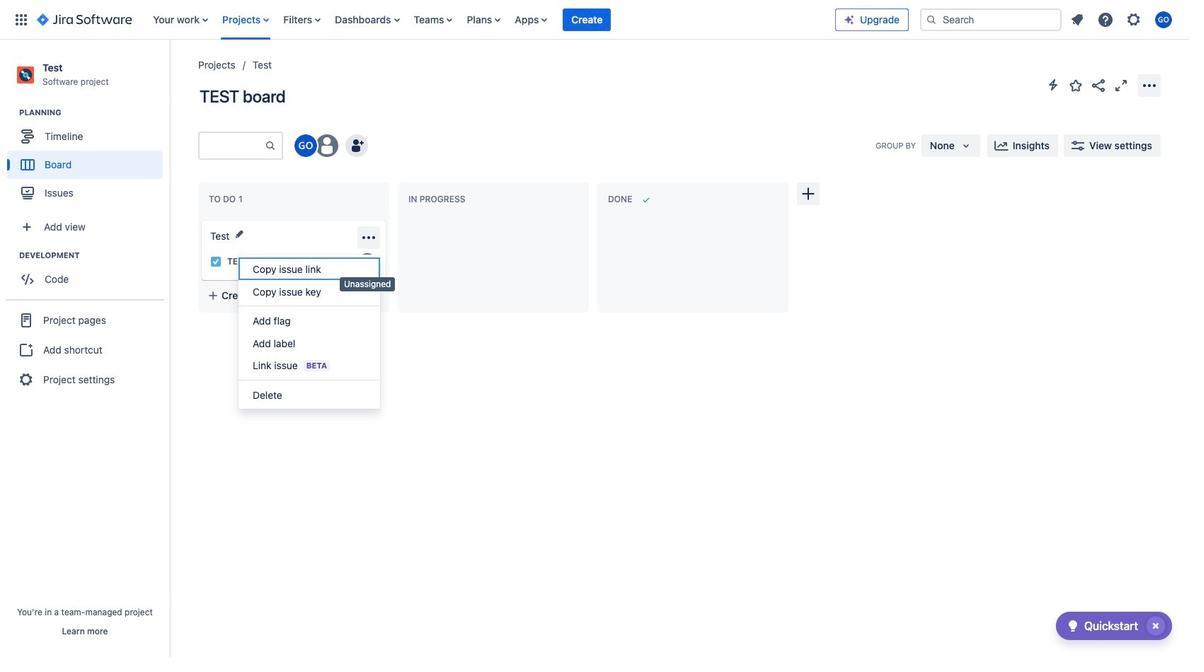 Task type: locate. For each thing, give the bounding box(es) containing it.
jira software image
[[37, 11, 132, 28], [37, 11, 132, 28]]

1 heading from the top
[[19, 107, 169, 118]]

tooltip
[[340, 278, 395, 291]]

sidebar navigation image
[[154, 57, 185, 85]]

Search field
[[920, 8, 1062, 31]]

list item
[[563, 0, 611, 39]]

heading for planning icon
[[19, 107, 169, 118]]

None search field
[[920, 8, 1062, 31]]

settings image
[[1126, 11, 1143, 28]]

primary element
[[8, 0, 835, 39]]

edit summary image
[[234, 229, 245, 240]]

heading
[[19, 107, 169, 118], [19, 250, 169, 261]]

1 vertical spatial heading
[[19, 250, 169, 261]]

task image
[[210, 256, 222, 268]]

search image
[[926, 14, 937, 25]]

create column image
[[800, 185, 817, 202]]

notifications image
[[1069, 11, 1086, 28]]

group
[[7, 107, 169, 212], [7, 250, 169, 298], [6, 300, 164, 400]]

banner
[[0, 0, 1189, 40]]

development image
[[2, 247, 19, 264]]

1 vertical spatial group
[[7, 250, 169, 298]]

list
[[146, 0, 835, 39], [1065, 7, 1181, 32]]

0 vertical spatial heading
[[19, 107, 169, 118]]

star test board image
[[1068, 77, 1085, 94]]

0 vertical spatial group
[[7, 107, 169, 212]]

2 heading from the top
[[19, 250, 169, 261]]

to do element
[[209, 194, 246, 205]]



Task type: describe. For each thing, give the bounding box(es) containing it.
help image
[[1097, 11, 1114, 28]]

check image
[[1065, 618, 1082, 635]]

Search this board text field
[[200, 133, 265, 159]]

your profile and settings image
[[1155, 11, 1172, 28]]

create issue image
[[192, 211, 209, 228]]

1 horizontal spatial list
[[1065, 7, 1181, 32]]

planning image
[[2, 104, 19, 121]]

2 vertical spatial group
[[6, 300, 164, 400]]

add people image
[[348, 137, 365, 154]]

0 horizontal spatial list
[[146, 0, 835, 39]]

sidebar element
[[0, 40, 170, 658]]

more actions for test-3 test image
[[360, 229, 377, 246]]

appswitcher icon image
[[13, 11, 30, 28]]

group for planning icon
[[7, 107, 169, 212]]

group for development image
[[7, 250, 169, 298]]

automations menu button icon image
[[1045, 76, 1062, 93]]

dismiss quickstart image
[[1145, 615, 1167, 638]]

enter full screen image
[[1113, 77, 1130, 94]]

heading for development image
[[19, 250, 169, 261]]

more actions image
[[1141, 77, 1158, 94]]



Task type: vqa. For each thing, say whether or not it's contained in the screenshot.
1st heading from the bottom
yes



